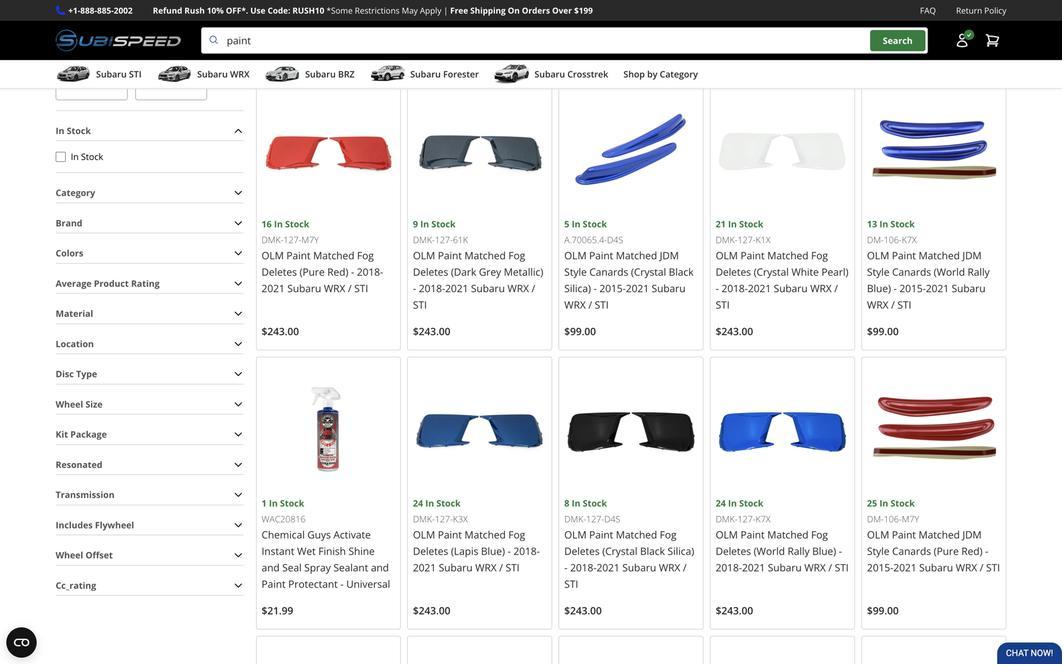 Task type: vqa. For each thing, say whether or not it's contained in the screenshot.


Task type: describe. For each thing, give the bounding box(es) containing it.
sti inside 8 in stock dmk-127-d4s olm paint matched fog deletes (crystal black silica) - 2018-2021 subaru wrx / sti
[[565, 577, 579, 591]]

category
[[56, 187, 95, 199]]

type
[[76, 368, 97, 380]]

maximum slider
[[231, 36, 243, 49]]

21
[[716, 218, 726, 230]]

dmk- for olm paint matched fog deletes (world rally blue) - 2018-2021 subaru wrx / sti
[[716, 513, 738, 525]]

- inside 9 in stock dmk-127-61k olm paint matched fog deletes (dark grey metallic) - 2018-2021 subaru wrx / sti
[[413, 282, 417, 295]]

- inside 1 in stock wac20816 chemical guys activate instant wet finish shine and seal spray sealant and paint protectant - universal
[[341, 577, 344, 591]]

fog for grey
[[509, 249, 526, 262]]

matched for olm paint matched fog deletes (dark grey metallic) - 2018-2021 subaru wrx / sti
[[465, 249, 506, 262]]

olm paint matched jdm style canards (world rally blue) - 2015-2021 subaru wrx / sti image
[[868, 83, 1002, 217]]

in inside dropdown button
[[56, 125, 64, 137]]

search input field
[[201, 27, 929, 54]]

transmission button
[[56, 485, 243, 505]]

offset
[[86, 549, 113, 561]]

subaru inside 5 in stock a.70065.4-d4s olm paint matched jdm style canards (crystal black silica) - 2015-2021 subaru wrx / sti
[[652, 282, 686, 295]]

885-
[[97, 5, 114, 16]]

universal
[[347, 577, 391, 591]]

- inside 5 in stock a.70065.4-d4s olm paint matched jdm style canards (crystal black silica) - 2015-2021 subaru wrx / sti
[[594, 282, 597, 295]]

dm- for olm paint matched jdm style canards (world rally blue) - 2015-2021 subaru wrx / sti
[[868, 234, 884, 246]]

matched for olm paint matched fog deletes (lapis blue) - 2018- 2021 subaru wrx / sti
[[465, 528, 506, 542]]

in for chemical guys activate instant wet finish shine and seal spray sealant and paint protectant - universal
[[269, 497, 278, 509]]

(crystal for olm
[[631, 265, 667, 279]]

free
[[451, 5, 469, 16]]

subaru forester button
[[370, 63, 479, 88]]

red) inside 16 in stock dmk-127-m7y olm paint matched fog deletes (pure red) - 2018- 2021 subaru wrx / sti
[[328, 265, 349, 279]]

olm paint matched jdm style canards (crystal black silica) - 2015-2021 subaru wrx / sti image
[[565, 83, 699, 217]]

2021 inside 16 in stock dmk-127-m7y olm paint matched fog deletes (pure red) - 2018- 2021 subaru wrx / sti
[[262, 282, 285, 295]]

fog for red)
[[357, 249, 374, 262]]

shop by category button
[[624, 63, 698, 88]]

a subaru wrx thumbnail image image
[[157, 65, 192, 84]]

subaru sti button
[[56, 63, 142, 88]]

subaru inside 21 in stock dmk-127-k1x olm paint matched fog deletes (crystal white pearl) - 2018-2021 subaru wrx / sti
[[774, 282, 808, 295]]

$243.00 for olm paint matched fog deletes (crystal black silica) - 2018-2021 subaru wrx / sti
[[565, 604, 602, 617]]

subaru inside 9 in stock dmk-127-61k olm paint matched fog deletes (dark grey metallic) - 2018-2021 subaru wrx / sti
[[471, 282, 505, 295]]

cc_rating
[[56, 579, 96, 591]]

dmk- for olm paint matched fog deletes (dark grey metallic) - 2018-2021 subaru wrx / sti
[[413, 234, 435, 246]]

deletes for olm paint matched fog deletes (lapis blue) - 2018- 2021 subaru wrx / sti
[[413, 544, 449, 558]]

showing 20 results of 701 for paint
[[271, 1, 438, 15]]

subaru inside 24 in stock dmk-127-k3x olm paint matched fog deletes (lapis blue) - 2018- 2021 subaru wrx / sti
[[439, 561, 473, 574]]

olm paint matched fog deletes (world rally blue) - 2018-2021 subaru wrx / sti image
[[716, 363, 850, 496]]

silica) for fog
[[668, 544, 695, 558]]

+1-
[[68, 5, 80, 16]]

rally inside 13 in stock dm-106-k7x olm paint matched jdm style canards (world rally blue) - 2015-2021 subaru wrx / sti
[[968, 265, 990, 279]]

subaru inside 13 in stock dm-106-k7x olm paint matched jdm style canards (world rally blue) - 2015-2021 subaru wrx / sti
[[952, 282, 986, 295]]

In Stock button
[[56, 152, 66, 162]]

location button
[[56, 334, 243, 354]]

2021 for olm paint matched jdm style canards (crystal black silica) - 2015-2021 subaru wrx / sti
[[626, 282, 650, 295]]

rush
[[185, 5, 205, 16]]

/ for olm paint matched jdm style canards (pure red) - 2015-2021 subaru wrx / sti
[[981, 561, 984, 574]]

includes flywheel
[[56, 519, 134, 531]]

stock for olm paint matched jdm style canards (pure red) - 2015-2021 subaru wrx / sti
[[891, 497, 915, 509]]

paint
[[411, 1, 438, 15]]

colors
[[56, 247, 83, 259]]

8
[[565, 497, 570, 509]]

k7x for canards
[[903, 234, 917, 246]]

(pure inside 25 in stock dm-106-m7y olm paint matched jdm style canards (pure red) - 2015-2021 subaru wrx / sti
[[934, 544, 960, 558]]

grey
[[479, 265, 502, 279]]

matched for olm paint matched fog deletes (crystal white pearl) - 2018-2021 subaru wrx / sti
[[768, 249, 809, 262]]

/ for olm paint matched fog deletes (dark grey metallic) - 2018-2021 subaru wrx / sti
[[532, 282, 536, 295]]

9 in stock dmk-127-61k olm paint matched fog deletes (dark grey metallic) - 2018-2021 subaru wrx / sti
[[413, 218, 544, 312]]

subaru inside "subaru sti" dropdown button
[[96, 68, 127, 80]]

127- for olm paint matched fog deletes (crystal black silica) - 2018-2021 subaru wrx / sti
[[587, 513, 605, 525]]

- inside 25 in stock dm-106-m7y olm paint matched jdm style canards (pure red) - 2015-2021 subaru wrx / sti
[[986, 544, 989, 558]]

wrx inside 9 in stock dmk-127-61k olm paint matched fog deletes (dark grey metallic) - 2018-2021 subaru wrx / sti
[[508, 282, 529, 295]]

olm for olm paint matched fog deletes (dark grey metallic) - 2018-2021 subaru wrx / sti
[[413, 249, 436, 262]]

brand button
[[56, 213, 243, 233]]

apply
[[420, 5, 442, 16]]

results
[[274, 51, 303, 63]]

in for olm paint matched jdm style canards (crystal black silica) - 2015-2021 subaru wrx / sti
[[572, 218, 581, 230]]

/ inside 16 in stock dmk-127-m7y olm paint matched fog deletes (pure red) - 2018- 2021 subaru wrx / sti
[[348, 282, 352, 295]]

olm for olm paint matched jdm style canards (world rally blue) - 2015-2021 subaru wrx / sti
[[868, 249, 890, 262]]

(crystal for d4s
[[603, 544, 638, 558]]

(crystal for k1x
[[754, 265, 789, 279]]

wrx inside 25 in stock dm-106-m7y olm paint matched jdm style canards (pure red) - 2015-2021 subaru wrx / sti
[[956, 561, 978, 574]]

subaru brz
[[305, 68, 355, 80]]

wrx inside 24 in stock dmk-127-k3x olm paint matched fog deletes (lapis blue) - 2018- 2021 subaru wrx / sti
[[476, 561, 497, 574]]

instant
[[262, 544, 295, 558]]

paint inside 1 in stock wac20816 chemical guys activate instant wet finish shine and seal spray sealant and paint protectant - universal
[[262, 577, 286, 591]]

stock for olm paint matched fog deletes (lapis blue) - 2018- 2021 subaru wrx / sti
[[437, 497, 461, 509]]

paint for olm paint matched fog deletes (lapis blue) - 2018- 2021 subaru wrx / sti
[[438, 528, 462, 542]]

restrictions
[[355, 5, 400, 16]]

deletes for olm paint matched fog deletes (world rally blue) - 2018-2021 subaru wrx / sti
[[716, 544, 752, 558]]

disc type button
[[56, 364, 243, 384]]

- inside 21 in stock dmk-127-k1x olm paint matched fog deletes (crystal white pearl) - 2018-2021 subaru wrx / sti
[[716, 282, 720, 295]]

flywheel
[[95, 519, 134, 531]]

wheel offset button
[[56, 546, 243, 565]]

/ for olm paint matched fog deletes (crystal black silica) - 2018-2021 subaru wrx / sti
[[683, 561, 687, 574]]

orders
[[522, 5, 550, 16]]

shine
[[349, 544, 375, 558]]

sti inside 24 in stock dmk-127-k3x olm paint matched fog deletes (lapis blue) - 2018- 2021 subaru wrx / sti
[[506, 561, 520, 574]]

wrx inside 24 in stock dmk-127-k7x olm paint matched fog deletes (world rally blue) - 2018-2021 subaru wrx / sti
[[805, 561, 826, 574]]

average product rating button
[[56, 274, 243, 293]]

sti inside 9 in stock dmk-127-61k olm paint matched fog deletes (dark grey metallic) - 2018-2021 subaru wrx / sti
[[413, 298, 427, 312]]

minimum slider
[[56, 36, 68, 49]]

127- for olm paint matched fog deletes (dark grey metallic) - 2018-2021 subaru wrx / sti
[[435, 234, 453, 246]]

paint for olm paint matched jdm style canards (world rally blue) - 2015-2021 subaru wrx / sti
[[893, 249, 917, 262]]

min
[[56, 56, 72, 68]]

in for olm paint matched fog deletes (lapis blue) - 2018- 2021 subaru wrx / sti
[[426, 497, 434, 509]]

subaru inside 25 in stock dm-106-m7y olm paint matched jdm style canards (pure red) - 2015-2021 subaru wrx / sti
[[920, 561, 954, 574]]

wheel offset
[[56, 549, 113, 561]]

blue) inside 13 in stock dm-106-k7x olm paint matched jdm style canards (world rally blue) - 2015-2021 subaru wrx / sti
[[868, 282, 892, 295]]

style for olm paint matched jdm style canards (pure red) - 2015-2021 subaru wrx / sti
[[868, 544, 890, 558]]

20
[[314, 1, 325, 15]]

a.70065.4-
[[565, 234, 607, 246]]

2018- for olm paint matched fog deletes (crystal black silica) - 2018-2021 subaru wrx / sti
[[571, 561, 597, 574]]

jdm for olm paint matched jdm style canards (world rally blue) - 2015-2021 subaru wrx / sti
[[963, 249, 982, 262]]

wet
[[297, 544, 316, 558]]

rally inside 24 in stock dmk-127-k7x olm paint matched fog deletes (world rally blue) - 2018-2021 subaru wrx / sti
[[788, 544, 810, 558]]

d4s inside 8 in stock dmk-127-d4s olm paint matched fog deletes (crystal black silica) - 2018-2021 subaru wrx / sti
[[605, 513, 621, 525]]

24 in stock dmk-127-k3x olm paint matched fog deletes (lapis blue) - 2018- 2021 subaru wrx / sti
[[413, 497, 540, 574]]

sti inside 25 in stock dm-106-m7y olm paint matched jdm style canards (pure red) - 2015-2021 subaru wrx / sti
[[987, 561, 1001, 574]]

2018- inside 16 in stock dmk-127-m7y olm paint matched fog deletes (pure red) - 2018- 2021 subaru wrx / sti
[[357, 265, 384, 279]]

rush10
[[293, 5, 325, 16]]

subaru inside subaru wrx dropdown button
[[197, 68, 228, 80]]

subaru inside subaru forester dropdown button
[[411, 68, 441, 80]]

cc_rating button
[[56, 576, 243, 595]]

deletes for olm paint matched fog deletes (dark grey metallic) - 2018-2021 subaru wrx / sti
[[413, 265, 449, 279]]

matched inside 5 in stock a.70065.4-d4s olm paint matched jdm style canards (crystal black silica) - 2015-2021 subaru wrx / sti
[[616, 249, 658, 262]]

wrx inside 13 in stock dm-106-k7x olm paint matched jdm style canards (world rally blue) - 2015-2021 subaru wrx / sti
[[868, 298, 889, 312]]

1 vertical spatial in stock
[[71, 151, 103, 163]]

(lapis
[[451, 544, 479, 558]]

wheel size
[[56, 398, 103, 410]]

d4s inside 5 in stock a.70065.4-d4s olm paint matched jdm style canards (crystal black silica) - 2015-2021 subaru wrx / sti
[[607, 234, 624, 246]]

wrx inside 16 in stock dmk-127-m7y olm paint matched fog deletes (pure red) - 2018- 2021 subaru wrx / sti
[[324, 282, 346, 295]]

rating
[[131, 277, 160, 289]]

13 in stock dm-106-k7x olm paint matched jdm style canards (world rally blue) - 2015-2021 subaru wrx / sti
[[868, 218, 990, 312]]

2018- for olm paint matched fog deletes (crystal white pearl) - 2018-2021 subaru wrx / sti
[[722, 282, 749, 295]]

fog for black
[[660, 528, 677, 542]]

- inside 24 in stock dmk-127-k3x olm paint matched fog deletes (lapis blue) - 2018- 2021 subaru wrx / sti
[[508, 544, 511, 558]]

(dark
[[451, 265, 477, 279]]

wrx inside 5 in stock a.70065.4-d4s olm paint matched jdm style canards (crystal black silica) - 2015-2021 subaru wrx / sti
[[565, 298, 586, 312]]

open widget image
[[6, 628, 37, 658]]

subaru crosstrek
[[535, 68, 609, 80]]

jdm for olm paint matched jdm style canards (pure red) - 2015-2021 subaru wrx / sti
[[963, 528, 982, 542]]

max
[[135, 56, 153, 68]]

black for jdm
[[669, 265, 694, 279]]

includes flywheel button
[[56, 516, 243, 535]]

2021 inside 24 in stock dmk-127-k3x olm paint matched fog deletes (lapis blue) - 2018- 2021 subaru wrx / sti
[[413, 561, 436, 574]]

61k
[[453, 234, 468, 246]]

2015- for m7y
[[868, 561, 894, 574]]

106- for olm paint matched jdm style canards (pure red) - 2015-2021 subaru wrx / sti
[[884, 513, 903, 525]]

blue) inside 24 in stock dmk-127-k7x olm paint matched fog deletes (world rally blue) - 2018-2021 subaru wrx / sti
[[813, 544, 837, 558]]

2015- for olm
[[600, 282, 626, 295]]

average
[[56, 277, 92, 289]]

$243.00 for olm paint matched fog deletes (crystal white pearl) - 2018-2021 subaru wrx / sti
[[716, 325, 754, 338]]

size
[[86, 398, 103, 410]]

2021 for olm paint matched jdm style canards (pure red) - 2015-2021 subaru wrx / sti
[[894, 561, 917, 574]]

2018- for olm paint matched fog deletes (dark grey metallic) - 2018-2021 subaru wrx / sti
[[419, 282, 446, 295]]

(pure inside 16 in stock dmk-127-m7y olm paint matched fog deletes (pure red) - 2018- 2021 subaru wrx / sti
[[300, 265, 325, 279]]

21 in stock dmk-127-k1x olm paint matched fog deletes (crystal white pearl) - 2018-2021 subaru wrx / sti
[[716, 218, 849, 312]]

off*.
[[226, 5, 248, 16]]

- inside 16 in stock dmk-127-m7y olm paint matched fog deletes (pure red) - 2018- 2021 subaru wrx / sti
[[351, 265, 355, 279]]

stock for olm paint matched fog deletes (crystal white pearl) - 2018-2021 subaru wrx / sti
[[740, 218, 764, 230]]

stock for olm paint matched fog deletes (crystal black silica) - 2018-2021 subaru wrx / sti
[[583, 497, 607, 509]]

use
[[251, 5, 266, 16]]

subaru wrx
[[197, 68, 250, 80]]

protectant
[[289, 577, 338, 591]]

sort by:
[[877, 51, 910, 63]]

deletes for olm paint matched fog deletes (crystal white pearl) - 2018-2021 subaru wrx / sti
[[716, 265, 752, 279]]

style inside 5 in stock a.70065.4-d4s olm paint matched jdm style canards (crystal black silica) - 2015-2021 subaru wrx / sti
[[565, 265, 587, 279]]

127- for olm paint matched fog deletes (crystal white pearl) - 2018-2021 subaru wrx / sti
[[738, 234, 756, 246]]

by
[[648, 68, 658, 80]]

subaru inside 16 in stock dmk-127-m7y olm paint matched fog deletes (pure red) - 2018- 2021 subaru wrx / sti
[[288, 282, 322, 295]]

kit package button
[[56, 425, 243, 444]]

sti inside 24 in stock dmk-127-k7x olm paint matched fog deletes (world rally blue) - 2018-2021 subaru wrx / sti
[[835, 561, 849, 574]]

silica) for style
[[565, 282, 591, 295]]

wrx inside 8 in stock dmk-127-d4s olm paint matched fog deletes (crystal black silica) - 2018-2021 subaru wrx / sti
[[659, 561, 681, 574]]

$199
[[575, 5, 593, 16]]

olm paint matched jdm style canards (pure red) - 2015-2021 subaru wrx / sti image
[[868, 363, 1002, 496]]

dmk- for olm paint matched fog deletes (crystal white pearl) - 2018-2021 subaru wrx / sti
[[716, 234, 738, 246]]

blue) inside 24 in stock dmk-127-k3x olm paint matched fog deletes (lapis blue) - 2018- 2021 subaru wrx / sti
[[481, 544, 505, 558]]

matched for olm paint matched jdm style canards (world rally blue) - 2015-2021 subaru wrx / sti
[[919, 249, 961, 262]]

spray
[[304, 561, 331, 574]]

results
[[328, 1, 360, 15]]

stock for olm paint matched fog deletes (pure red) - 2018- 2021 subaru wrx / sti
[[285, 218, 310, 230]]

/ for olm paint matched jdm style canards (crystal black silica) - 2015-2021 subaru wrx / sti
[[589, 298, 593, 312]]

kit
[[56, 428, 68, 440]]

/ inside 24 in stock dmk-127-k3x olm paint matched fog deletes (lapis blue) - 2018- 2021 subaru wrx / sti
[[500, 561, 503, 574]]

2015- inside 13 in stock dm-106-k7x olm paint matched jdm style canards (world rally blue) - 2015-2021 subaru wrx / sti
[[900, 282, 927, 295]]

dmk- for olm paint matched fog deletes (pure red) - 2018- 2021 subaru wrx / sti
[[262, 234, 284, 246]]

canards for olm paint matched jdm style canards (pure red) - 2015-2021 subaru wrx / sti
[[893, 544, 932, 558]]

/ inside 13 in stock dm-106-k7x olm paint matched jdm style canards (world rally blue) - 2015-2021 subaru wrx / sti
[[892, 298, 896, 312]]

sti inside 13 in stock dm-106-k7x olm paint matched jdm style canards (world rally blue) - 2015-2021 subaru wrx / sti
[[898, 298, 912, 312]]

dm- for olm paint matched jdm style canards (pure red) - 2015-2021 subaru wrx / sti
[[868, 513, 884, 525]]

olm for olm paint matched fog deletes (crystal white pearl) - 2018-2021 subaru wrx / sti
[[716, 249, 739, 262]]

25
[[868, 497, 878, 509]]

(world inside 24 in stock dmk-127-k7x olm paint matched fog deletes (world rally blue) - 2018-2021 subaru wrx / sti
[[754, 544, 786, 558]]

- inside 8 in stock dmk-127-d4s olm paint matched fog deletes (crystal black silica) - 2018-2021 subaru wrx / sti
[[565, 561, 568, 574]]

refund
[[153, 5, 182, 16]]

sti inside dropdown button
[[129, 68, 142, 80]]

wac20816
[[262, 513, 306, 525]]

$243.00 for olm paint matched fog deletes (world rally blue) - 2018-2021 subaru wrx / sti
[[716, 604, 754, 617]]

deletes for olm paint matched fog deletes (pure red) - 2018- 2021 subaru wrx / sti
[[262, 265, 297, 279]]

stock for olm paint matched jdm style canards (crystal black silica) - 2015-2021 subaru wrx / sti
[[583, 218, 607, 230]]

sti inside 5 in stock a.70065.4-d4s olm paint matched jdm style canards (crystal black silica) - 2015-2021 subaru wrx / sti
[[595, 298, 609, 312]]

subaru brz button
[[265, 63, 355, 88]]

material button
[[56, 304, 243, 324]]

2018- inside 24 in stock dmk-127-k3x olm paint matched fog deletes (lapis blue) - 2018- 2021 subaru wrx / sti
[[514, 544, 540, 558]]

fog for white
[[812, 249, 829, 262]]

olm paint matched fog deletes (lapis blue) - 2018-2021 subaru wrx / sti image
[[413, 363, 547, 496]]



Task type: locate. For each thing, give the bounding box(es) containing it.
24 inside 24 in stock dmk-127-k3x olm paint matched fog deletes (lapis blue) - 2018- 2021 subaru wrx / sti
[[413, 497, 423, 509]]

127- inside 16 in stock dmk-127-m7y olm paint matched fog deletes (pure red) - 2018- 2021 subaru wrx / sti
[[284, 234, 302, 246]]

Max text field
[[135, 70, 207, 100]]

olm inside 8 in stock dmk-127-d4s olm paint matched fog deletes (crystal black silica) - 2018-2021 subaru wrx / sti
[[565, 528, 587, 542]]

fog for rally
[[812, 528, 829, 542]]

2021 for olm paint matched fog deletes (crystal white pearl) - 2018-2021 subaru wrx / sti
[[749, 282, 772, 295]]

in for olm paint matched fog deletes (crystal white pearl) - 2018-2021 subaru wrx / sti
[[729, 218, 737, 230]]

0 vertical spatial m7y
[[302, 234, 319, 246]]

a subaru crosstrek thumbnail image image
[[494, 65, 530, 84]]

1 vertical spatial silica)
[[668, 544, 695, 558]]

colors button
[[56, 244, 243, 263]]

olm for olm paint matched fog deletes (crystal black silica) - 2018-2021 subaru wrx / sti
[[565, 528, 587, 542]]

wheel for wheel size
[[56, 398, 83, 410]]

stock for olm paint matched fog deletes (dark grey metallic) - 2018-2021 subaru wrx / sti
[[432, 218, 456, 230]]

reset button
[[217, 68, 243, 98]]

style down 'a.70065.4-'
[[565, 265, 587, 279]]

paint inside 24 in stock dmk-127-k3x olm paint matched fog deletes (lapis blue) - 2018- 2021 subaru wrx / sti
[[438, 528, 462, 542]]

in for olm paint matched jdm style canards (pure red) - 2015-2021 subaru wrx / sti
[[880, 497, 889, 509]]

0 vertical spatial 701
[[375, 1, 392, 15]]

$99.00 for olm paint matched jdm style canards (pure red) - 2015-2021 subaru wrx / sti
[[868, 604, 899, 617]]

shop by category
[[624, 68, 698, 80]]

1 vertical spatial m7y
[[903, 513, 920, 525]]

1 horizontal spatial red)
[[962, 544, 983, 558]]

0 horizontal spatial silica)
[[565, 282, 591, 295]]

and down instant on the bottom
[[262, 561, 280, 574]]

10%
[[207, 5, 224, 16]]

wrx inside 21 in stock dmk-127-k1x olm paint matched fog deletes (crystal white pearl) - 2018-2021 subaru wrx / sti
[[811, 282, 832, 295]]

olm for olm paint matched fog deletes (world rally blue) - 2018-2021 subaru wrx / sti
[[716, 528, 739, 542]]

k7x subaru oem touch up paint - 2015-2021 subaru wrx / sti image
[[868, 642, 1002, 664]]

dmk- inside 21 in stock dmk-127-k1x olm paint matched fog deletes (crystal white pearl) - 2018-2021 subaru wrx / sti
[[716, 234, 738, 246]]

paint
[[287, 249, 311, 262], [438, 249, 462, 262], [741, 249, 765, 262], [590, 249, 614, 262], [893, 249, 917, 262], [438, 528, 462, 542], [741, 528, 765, 542], [590, 528, 614, 542], [893, 528, 917, 542], [262, 577, 286, 591]]

0 horizontal spatial 24
[[413, 497, 423, 509]]

paint inside 5 in stock a.70065.4-d4s olm paint matched jdm style canards (crystal black silica) - 2015-2021 subaru wrx / sti
[[590, 249, 614, 262]]

in for olm paint matched fog deletes (dark grey metallic) - 2018-2021 subaru wrx / sti
[[421, 218, 429, 230]]

2021 inside 24 in stock dmk-127-k7x olm paint matched fog deletes (world rally blue) - 2018-2021 subaru wrx / sti
[[743, 561, 766, 574]]

olm inside 5 in stock a.70065.4-d4s olm paint matched jdm style canards (crystal black silica) - 2015-2021 subaru wrx / sti
[[565, 249, 587, 262]]

stock inside 24 in stock dmk-127-k7x olm paint matched fog deletes (world rally blue) - 2018-2021 subaru wrx / sti
[[740, 497, 764, 509]]

0 vertical spatial k7x
[[903, 234, 917, 246]]

a subaru sti thumbnail image image
[[56, 65, 91, 84]]

red) inside 25 in stock dm-106-m7y olm paint matched jdm style canards (pure red) - 2015-2021 subaru wrx / sti
[[962, 544, 983, 558]]

k7x for (world
[[756, 513, 771, 525]]

paint for olm paint matched fog deletes (crystal black silica) - 2018-2021 subaru wrx / sti
[[590, 528, 614, 542]]

0 horizontal spatial rally
[[788, 544, 810, 558]]

1 vertical spatial d4s
[[605, 513, 621, 525]]

finish
[[319, 544, 346, 558]]

paint for olm paint matched fog deletes (crystal white pearl) - 2018-2021 subaru wrx / sti
[[741, 249, 765, 262]]

black for matched
[[641, 544, 665, 558]]

jdm inside 5 in stock a.70065.4-d4s olm paint matched jdm style canards (crystal black silica) - 2015-2021 subaru wrx / sti
[[660, 249, 679, 262]]

sti inside 21 in stock dmk-127-k1x olm paint matched fog deletes (crystal white pearl) - 2018-2021 subaru wrx / sti
[[716, 298, 730, 312]]

1 vertical spatial 701
[[256, 51, 271, 63]]

fog for blue)
[[509, 528, 526, 542]]

2021 for olm paint matched fog deletes (dark grey metallic) - 2018-2021 subaru wrx / sti
[[446, 282, 469, 295]]

location
[[56, 338, 94, 350]]

subaru sti
[[96, 68, 142, 80]]

deletes inside 8 in stock dmk-127-d4s olm paint matched fog deletes (crystal black silica) - 2018-2021 subaru wrx / sti
[[565, 544, 600, 558]]

1 horizontal spatial (pure
[[934, 544, 960, 558]]

$99.00 for olm paint matched jdm style canards (world rally blue) - 2015-2021 subaru wrx / sti
[[868, 325, 899, 338]]

9
[[413, 218, 418, 230]]

subaru wrx button
[[157, 63, 250, 88]]

/ for olm paint matched fog deletes (world rally blue) - 2018-2021 subaru wrx / sti
[[829, 561, 833, 574]]

paint for olm paint matched fog deletes (world rally blue) - 2018-2021 subaru wrx / sti
[[741, 528, 765, 542]]

1 horizontal spatial 701
[[375, 1, 392, 15]]

in for olm paint matched fog deletes (world rally blue) - 2018-2021 subaru wrx / sti
[[729, 497, 737, 509]]

code:
[[268, 5, 291, 16]]

701 right of
[[375, 1, 392, 15]]

deletes for olm paint matched fog deletes (crystal black silica) - 2018-2021 subaru wrx / sti
[[565, 544, 600, 558]]

stock inside in stock dropdown button
[[67, 125, 91, 137]]

(world inside 13 in stock dm-106-k7x olm paint matched jdm style canards (world rally blue) - 2015-2021 subaru wrx / sti
[[934, 265, 966, 279]]

*some
[[327, 5, 353, 16]]

subaru inside subaru brz dropdown button
[[305, 68, 336, 80]]

paint inside 9 in stock dmk-127-61k olm paint matched fog deletes (dark grey metallic) - 2018-2021 subaru wrx / sti
[[438, 249, 462, 262]]

24 for olm paint matched fog deletes (world rally blue) - 2018-2021 subaru wrx / sti
[[716, 497, 726, 509]]

Min text field
[[56, 70, 128, 100]]

paint inside 16 in stock dmk-127-m7y olm paint matched fog deletes (pure red) - 2018- 2021 subaru wrx / sti
[[287, 249, 311, 262]]

wheel size button
[[56, 395, 243, 414]]

olm inside 16 in stock dmk-127-m7y olm paint matched fog deletes (pure red) - 2018- 2021 subaru wrx / sti
[[262, 249, 284, 262]]

0 vertical spatial silica)
[[565, 282, 591, 295]]

106- for olm paint matched jdm style canards (world rally blue) - 2015-2021 subaru wrx / sti
[[884, 234, 903, 246]]

jdm inside 25 in stock dm-106-m7y olm paint matched jdm style canards (pure red) - 2015-2021 subaru wrx / sti
[[963, 528, 982, 542]]

1 vertical spatial red)
[[962, 544, 983, 558]]

olm paint matched fog deletes (crystal black silica) - 2018-2021 subaru wrx / sti image
[[565, 363, 699, 496]]

0 horizontal spatial m7y
[[302, 234, 319, 246]]

stock
[[67, 125, 91, 137], [81, 151, 103, 163], [285, 218, 310, 230], [432, 218, 456, 230], [740, 218, 764, 230], [583, 218, 607, 230], [891, 218, 915, 230], [280, 497, 304, 509], [437, 497, 461, 509], [740, 497, 764, 509], [583, 497, 607, 509], [891, 497, 915, 509]]

d4s
[[607, 234, 624, 246], [605, 513, 621, 525]]

2 and from the left
[[371, 561, 389, 574]]

1 vertical spatial (world
[[754, 544, 786, 558]]

701 left 'results'
[[256, 51, 271, 63]]

red)
[[328, 265, 349, 279], [962, 544, 983, 558]]

by:
[[897, 51, 910, 63]]

/ inside 24 in stock dmk-127-k7x olm paint matched fog deletes (world rally blue) - 2018-2021 subaru wrx / sti
[[829, 561, 833, 574]]

paint inside 25 in stock dm-106-m7y olm paint matched jdm style canards (pure red) - 2015-2021 subaru wrx / sti
[[893, 528, 917, 542]]

return
[[957, 5, 983, 16]]

1 wheel from the top
[[56, 398, 83, 410]]

0 vertical spatial black
[[669, 265, 694, 279]]

in stock right in stock "button"
[[71, 151, 103, 163]]

1 vertical spatial (pure
[[934, 544, 960, 558]]

average product rating
[[56, 277, 160, 289]]

in inside 5 in stock a.70065.4-d4s olm paint matched jdm style canards (crystal black silica) - 2015-2021 subaru wrx / sti
[[572, 218, 581, 230]]

dmk- inside 24 in stock dmk-127-k7x olm paint matched fog deletes (world rally blue) - 2018-2021 subaru wrx / sti
[[716, 513, 738, 525]]

olm inside 24 in stock dmk-127-k7x olm paint matched fog deletes (world rally blue) - 2018-2021 subaru wrx / sti
[[716, 528, 739, 542]]

olm paint matched fog deletes (dark grey metallic) - 2018-2021 subaru wrx / sti image
[[413, 83, 547, 217]]

matched inside 24 in stock dmk-127-k3x olm paint matched fog deletes (lapis blue) - 2018- 2021 subaru wrx / sti
[[465, 528, 506, 542]]

in stock inside dropdown button
[[56, 125, 91, 137]]

matched for olm paint matched fog deletes (crystal black silica) - 2018-2021 subaru wrx / sti
[[616, 528, 658, 542]]

in stock up in stock "button"
[[56, 125, 91, 137]]

stock inside 24 in stock dmk-127-k3x olm paint matched fog deletes (lapis blue) - 2018- 2021 subaru wrx / sti
[[437, 497, 461, 509]]

sti inside 16 in stock dmk-127-m7y olm paint matched fog deletes (pure red) - 2018- 2021 subaru wrx / sti
[[355, 282, 368, 295]]

chemical guys activate instant wet finish shine and seal spray sealant and paint protectant - universal image
[[262, 363, 396, 496]]

1 horizontal spatial 24
[[716, 497, 726, 509]]

+1-888-885-2002
[[68, 5, 133, 16]]

matched inside 9 in stock dmk-127-61k olm paint matched fog deletes (dark grey metallic) - 2018-2021 subaru wrx / sti
[[465, 249, 506, 262]]

subaru inside 8 in stock dmk-127-d4s olm paint matched fog deletes (crystal black silica) - 2018-2021 subaru wrx / sti
[[623, 561, 657, 574]]

k7x inside 24 in stock dmk-127-k7x olm paint matched fog deletes (world rally blue) - 2018-2021 subaru wrx / sti
[[756, 513, 771, 525]]

in inside 24 in stock dmk-127-k3x olm paint matched fog deletes (lapis blue) - 2018- 2021 subaru wrx / sti
[[426, 497, 434, 509]]

127- inside 24 in stock dmk-127-k3x olm paint matched fog deletes (lapis blue) - 2018- 2021 subaru wrx / sti
[[435, 513, 453, 525]]

1 horizontal spatial k7x
[[903, 234, 917, 246]]

1 24 from the left
[[413, 497, 423, 509]]

paint for olm paint matched jdm style canards (pure red) - 2015-2021 subaru wrx / sti
[[893, 528, 917, 542]]

(crystal inside 5 in stock a.70065.4-d4s olm paint matched jdm style canards (crystal black silica) - 2015-2021 subaru wrx / sti
[[631, 265, 667, 279]]

$99.00 for olm paint matched jdm style canards (crystal black silica) - 2015-2021 subaru wrx / sti
[[565, 325, 596, 338]]

button image
[[955, 33, 971, 48]]

0 horizontal spatial (pure
[[300, 265, 325, 279]]

and
[[262, 561, 280, 574], [371, 561, 389, 574]]

2018- for olm paint matched fog deletes (world rally blue) - 2018-2021 subaru wrx / sti
[[716, 561, 743, 574]]

subispeed logo image
[[56, 27, 181, 54]]

olm inside 25 in stock dm-106-m7y olm paint matched jdm style canards (pure red) - 2015-2021 subaru wrx / sti
[[868, 528, 890, 542]]

(crystal
[[754, 265, 789, 279], [631, 265, 667, 279], [603, 544, 638, 558]]

faq
[[921, 5, 937, 16]]

package
[[70, 428, 107, 440]]

1 horizontal spatial rally
[[968, 265, 990, 279]]

(crystal inside 8 in stock dmk-127-d4s olm paint matched fog deletes (crystal black silica) - 2018-2021 subaru wrx / sti
[[603, 544, 638, 558]]

+1-888-885-2002 link
[[68, 4, 133, 17]]

category
[[660, 68, 698, 80]]

1 horizontal spatial 2015-
[[868, 561, 894, 574]]

25 in stock dm-106-m7y olm paint matched jdm style canards (pure red) - 2015-2021 subaru wrx / sti
[[868, 497, 1001, 574]]

5 in stock a.70065.4-d4s olm paint matched jdm style canards (crystal black silica) - 2015-2021 subaru wrx / sti
[[565, 218, 694, 312]]

canards for olm paint matched jdm style canards (world rally blue) - 2015-2021 subaru wrx / sti
[[893, 265, 932, 279]]

|
[[444, 5, 448, 16]]

silica) inside 8 in stock dmk-127-d4s olm paint matched fog deletes (crystal black silica) - 2018-2021 subaru wrx / sti
[[668, 544, 695, 558]]

-
[[351, 265, 355, 279], [413, 282, 417, 295], [716, 282, 720, 295], [594, 282, 597, 295], [894, 282, 898, 295], [508, 544, 511, 558], [839, 544, 843, 558], [986, 544, 989, 558], [565, 561, 568, 574], [341, 577, 344, 591]]

0 horizontal spatial k7x
[[756, 513, 771, 525]]

127- inside 24 in stock dmk-127-k7x olm paint matched fog deletes (world rally blue) - 2018-2021 subaru wrx / sti
[[738, 513, 756, 525]]

wrx
[[230, 68, 250, 80], [324, 282, 346, 295], [508, 282, 529, 295], [811, 282, 832, 295], [565, 298, 586, 312], [868, 298, 889, 312], [476, 561, 497, 574], [805, 561, 826, 574], [659, 561, 681, 574], [956, 561, 978, 574]]

1 vertical spatial wheel
[[56, 549, 83, 561]]

1 vertical spatial dm-
[[868, 513, 884, 525]]

127-
[[284, 234, 302, 246], [435, 234, 453, 246], [738, 234, 756, 246], [435, 513, 453, 525], [738, 513, 756, 525], [587, 513, 605, 525]]

paint inside 21 in stock dmk-127-k1x olm paint matched fog deletes (crystal white pearl) - 2018-2021 subaru wrx / sti
[[741, 249, 765, 262]]

wheel for wheel offset
[[56, 549, 83, 561]]

$243.00 for olm paint matched fog deletes (lapis blue) - 2018- 2021 subaru wrx / sti
[[413, 604, 451, 617]]

matched inside 21 in stock dmk-127-k1x olm paint matched fog deletes (crystal white pearl) - 2018-2021 subaru wrx / sti
[[768, 249, 809, 262]]

material
[[56, 308, 93, 320]]

0 horizontal spatial (world
[[754, 544, 786, 558]]

a subaru brz thumbnail image image
[[265, 65, 300, 84]]

jdm inside 13 in stock dm-106-k7x olm paint matched jdm style canards (world rally blue) - 2015-2021 subaru wrx / sti
[[963, 249, 982, 262]]

wrx inside dropdown button
[[230, 68, 250, 80]]

style down 25
[[868, 544, 890, 558]]

0 vertical spatial (world
[[934, 265, 966, 279]]

stock for chemical guys activate instant wet finish shine and seal spray sealant and paint protectant - universal
[[280, 497, 304, 509]]

stock for olm paint matched fog deletes (world rally blue) - 2018-2021 subaru wrx / sti
[[740, 497, 764, 509]]

/ inside 25 in stock dm-106-m7y olm paint matched jdm style canards (pure red) - 2015-2021 subaru wrx / sti
[[981, 561, 984, 574]]

deletes inside 24 in stock dmk-127-k3x olm paint matched fog deletes (lapis blue) - 2018- 2021 subaru wrx / sti
[[413, 544, 449, 558]]

2021 inside 21 in stock dmk-127-k1x olm paint matched fog deletes (crystal white pearl) - 2018-2021 subaru wrx / sti
[[749, 282, 772, 295]]

$243.00 for olm paint matched fog deletes (pure red) - 2018- 2021 subaru wrx / sti
[[262, 325, 299, 338]]

/ inside 8 in stock dmk-127-d4s olm paint matched fog deletes (crystal black silica) - 2018-2021 subaru wrx / sti
[[683, 561, 687, 574]]

canards inside 5 in stock a.70065.4-d4s olm paint matched jdm style canards (crystal black silica) - 2015-2021 subaru wrx / sti
[[590, 265, 629, 279]]

0 horizontal spatial blue)
[[481, 544, 505, 558]]

paint inside 24 in stock dmk-127-k7x olm paint matched fog deletes (world rally blue) - 2018-2021 subaru wrx / sti
[[741, 528, 765, 542]]

in for olm paint matched fog deletes (pure red) - 2018- 2021 subaru wrx / sti
[[274, 218, 283, 230]]

m7y inside 25 in stock dm-106-m7y olm paint matched jdm style canards (pure red) - 2015-2021 subaru wrx / sti
[[903, 513, 920, 525]]

m7y
[[302, 234, 319, 246], [903, 513, 920, 525]]

category button
[[56, 183, 243, 203]]

matched
[[313, 249, 355, 262], [465, 249, 506, 262], [768, 249, 809, 262], [616, 249, 658, 262], [919, 249, 961, 262], [465, 528, 506, 542], [768, 528, 809, 542], [616, 528, 658, 542], [919, 528, 961, 542]]

0 vertical spatial red)
[[328, 265, 349, 279]]

1 horizontal spatial (world
[[934, 265, 966, 279]]

1 vertical spatial 106-
[[884, 513, 903, 525]]

style right pearl)
[[868, 265, 890, 279]]

olm for olm paint matched jdm style canards (pure red) - 2015-2021 subaru wrx / sti
[[868, 528, 890, 542]]

dmk- inside 8 in stock dmk-127-d4s olm paint matched fog deletes (crystal black silica) - 2018-2021 subaru wrx / sti
[[565, 513, 587, 525]]

1 dm- from the top
[[868, 234, 884, 246]]

style inside 25 in stock dm-106-m7y olm paint matched jdm style canards (pure red) - 2015-2021 subaru wrx / sti
[[868, 544, 890, 558]]

dm- inside 25 in stock dm-106-m7y olm paint matched jdm style canards (pure red) - 2015-2021 subaru wrx / sti
[[868, 513, 884, 525]]

dm-
[[868, 234, 884, 246], [868, 513, 884, 525]]

olm paint matched fog deletes (crystal white pearl) - 2018-2021 subaru wrx / sti image
[[716, 83, 850, 217]]

0 horizontal spatial and
[[262, 561, 280, 574]]

of
[[363, 1, 372, 15]]

(world
[[934, 265, 966, 279], [754, 544, 786, 558]]

127- for olm paint matched fog deletes (pure red) - 2018- 2021 subaru wrx / sti
[[284, 234, 302, 246]]

k3x
[[453, 513, 468, 525]]

canards
[[590, 265, 629, 279], [893, 265, 932, 279], [893, 544, 932, 558]]

1 horizontal spatial black
[[669, 265, 694, 279]]

0 horizontal spatial 701
[[256, 51, 271, 63]]

m7y for (pure
[[302, 234, 319, 246]]

1 vertical spatial black
[[641, 544, 665, 558]]

crosstrek
[[568, 68, 609, 80]]

faq link
[[921, 4, 937, 17]]

a subaru forester thumbnail image image
[[370, 65, 406, 84]]

2 horizontal spatial 2015-
[[900, 282, 927, 295]]

in stock button
[[56, 121, 243, 141]]

$99.00
[[565, 325, 596, 338], [868, 325, 899, 338], [868, 604, 899, 617]]

subaru crosstrek button
[[494, 63, 609, 88]]

2 wheel from the top
[[56, 549, 83, 561]]

/ for olm paint matched fog deletes (crystal white pearl) - 2018-2021 subaru wrx / sti
[[835, 282, 839, 295]]

0 vertical spatial rally
[[968, 265, 990, 279]]

dm- down 25
[[868, 513, 884, 525]]

matched for olm paint matched fog deletes (world rally blue) - 2018-2021 subaru wrx / sti
[[768, 528, 809, 542]]

policy
[[985, 5, 1007, 16]]

1 and from the left
[[262, 561, 280, 574]]

127- for olm paint matched fog deletes (world rally blue) - 2018-2021 subaru wrx / sti
[[738, 513, 756, 525]]

2 106- from the top
[[884, 513, 903, 525]]

white
[[792, 265, 819, 279]]

0 vertical spatial d4s
[[607, 234, 624, 246]]

0 vertical spatial dm-
[[868, 234, 884, 246]]

matched for olm paint matched fog deletes (pure red) - 2018- 2021 subaru wrx / sti
[[313, 249, 355, 262]]

701
[[375, 1, 392, 15], [256, 51, 271, 63]]

2002
[[114, 5, 133, 16]]

silica) inside 5 in stock a.70065.4-d4s olm paint matched jdm style canards (crystal black silica) - 2015-2021 subaru wrx / sti
[[565, 282, 591, 295]]

dmk-
[[262, 234, 284, 246], [413, 234, 435, 246], [716, 234, 738, 246], [413, 513, 435, 525], [716, 513, 738, 525], [565, 513, 587, 525]]

resonated button
[[56, 455, 243, 475]]

/ inside 5 in stock a.70065.4-d4s olm paint matched jdm style canards (crystal black silica) - 2015-2021 subaru wrx / sti
[[589, 298, 593, 312]]

5
[[565, 218, 570, 230]]

olm for olm paint matched fog deletes (lapis blue) - 2018- 2021 subaru wrx / sti
[[413, 528, 436, 542]]

2 horizontal spatial blue)
[[868, 282, 892, 295]]

m7y inside 16 in stock dmk-127-m7y olm paint matched fog deletes (pure red) - 2018- 2021 subaru wrx / sti
[[302, 234, 319, 246]]

brz
[[338, 68, 355, 80]]

2015- inside 25 in stock dm-106-m7y olm paint matched jdm style canards (pure red) - 2015-2021 subaru wrx / sti
[[868, 561, 894, 574]]

black inside 8 in stock dmk-127-d4s olm paint matched fog deletes (crystal black silica) - 2018-2021 subaru wrx / sti
[[641, 544, 665, 558]]

- inside 13 in stock dm-106-k7x olm paint matched jdm style canards (world rally blue) - 2015-2021 subaru wrx / sti
[[894, 282, 898, 295]]

1 horizontal spatial blue)
[[813, 544, 837, 558]]

style inside 13 in stock dm-106-k7x olm paint matched jdm style canards (world rally blue) - 2015-2021 subaru wrx / sti
[[868, 265, 890, 279]]

return policy
[[957, 5, 1007, 16]]

2 24 from the left
[[716, 497, 726, 509]]

1 horizontal spatial m7y
[[903, 513, 920, 525]]

on
[[508, 5, 520, 16]]

in inside 24 in stock dmk-127-k7x olm paint matched fog deletes (world rally blue) - 2018-2021 subaru wrx / sti
[[729, 497, 737, 509]]

1 vertical spatial rally
[[788, 544, 810, 558]]

search
[[884, 34, 913, 46]]

wheel left size
[[56, 398, 83, 410]]

olm for olm paint matched fog deletes (pure red) - 2018- 2021 subaru wrx / sti
[[262, 249, 284, 262]]

0 horizontal spatial black
[[641, 544, 665, 558]]

matched for olm paint matched jdm style canards (pure red) - 2015-2021 subaru wrx / sti
[[919, 528, 961, 542]]

dm- down 13
[[868, 234, 884, 246]]

127- inside 8 in stock dmk-127-d4s olm paint matched fog deletes (crystal black silica) - 2018-2021 subaru wrx / sti
[[587, 513, 605, 525]]

subaru inside subaru crosstrek dropdown button
[[535, 68, 566, 80]]

deletes inside 9 in stock dmk-127-61k olm paint matched fog deletes (dark grey metallic) - 2018-2021 subaru wrx / sti
[[413, 265, 449, 279]]

/ inside 9 in stock dmk-127-61k olm paint matched fog deletes (dark grey metallic) - 2018-2021 subaru wrx / sti
[[532, 282, 536, 295]]

127- inside 9 in stock dmk-127-61k olm paint matched fog deletes (dark grey metallic) - 2018-2021 subaru wrx / sti
[[435, 234, 453, 246]]

1 horizontal spatial silica)
[[668, 544, 695, 558]]

in for olm paint matched jdm style canards (world rally blue) - 2015-2021 subaru wrx / sti
[[880, 218, 889, 230]]

2015- inside 5 in stock a.70065.4-d4s olm paint matched jdm style canards (crystal black silica) - 2015-2021 subaru wrx / sti
[[600, 282, 626, 295]]

1 106- from the top
[[884, 234, 903, 246]]

0 vertical spatial in stock
[[56, 125, 91, 137]]

refund rush 10% off*. use code: rush10 *some restrictions may apply | free shipping on orders over $199
[[153, 5, 593, 16]]

deletes inside 21 in stock dmk-127-k1x olm paint matched fog deletes (crystal white pearl) - 2018-2021 subaru wrx / sti
[[716, 265, 752, 279]]

wheel left offset
[[56, 549, 83, 561]]

106-
[[884, 234, 903, 246], [884, 513, 903, 525]]

888-
[[80, 5, 97, 16]]

activate
[[334, 528, 371, 542]]

disc type
[[56, 368, 97, 380]]

127- for olm paint matched fog deletes (lapis blue) - 2018- 2021 subaru wrx / sti
[[435, 513, 453, 525]]

includes
[[56, 519, 93, 531]]

in inside 9 in stock dmk-127-61k olm paint matched fog deletes (dark grey metallic) - 2018-2021 subaru wrx / sti
[[421, 218, 429, 230]]

in for olm paint matched fog deletes (crystal black silica) - 2018-2021 subaru wrx / sti
[[572, 497, 581, 509]]

m7y for canards
[[903, 513, 920, 525]]

0 vertical spatial wheel
[[56, 398, 83, 410]]

2021 inside 13 in stock dm-106-k7x olm paint matched jdm style canards (world rally blue) - 2015-2021 subaru wrx / sti
[[927, 282, 950, 295]]

silica)
[[565, 282, 591, 295], [668, 544, 695, 558]]

style for olm paint matched jdm style canards (world rally blue) - 2015-2021 subaru wrx / sti
[[868, 265, 890, 279]]

1 vertical spatial k7x
[[756, 513, 771, 525]]

16 in stock dmk-127-m7y olm paint matched fog deletes (pure red) - 2018- 2021 subaru wrx / sti
[[262, 218, 384, 295]]

subaru inside 24 in stock dmk-127-k7x olm paint matched fog deletes (world rally blue) - 2018-2021 subaru wrx / sti
[[768, 561, 802, 574]]

1 horizontal spatial and
[[371, 561, 389, 574]]

showing
[[271, 1, 311, 15]]

dmk- for olm paint matched fog deletes (crystal black silica) - 2018-2021 subaru wrx / sti
[[565, 513, 587, 525]]

1
[[262, 497, 267, 509]]

k7x inside 13 in stock dm-106-k7x olm paint matched jdm style canards (world rally blue) - 2015-2021 subaru wrx / sti
[[903, 234, 917, 246]]

olm inside 9 in stock dmk-127-61k olm paint matched fog deletes (dark grey metallic) - 2018-2021 subaru wrx / sti
[[413, 249, 436, 262]]

0 horizontal spatial red)
[[328, 265, 349, 279]]

0 horizontal spatial 2015-
[[600, 282, 626, 295]]

2021 for olm paint matched fog deletes (crystal black silica) - 2018-2021 subaru wrx / sti
[[597, 561, 620, 574]]

reset
[[217, 76, 243, 90]]

2021 for olm paint matched fog deletes (world rally blue) - 2018-2021 subaru wrx / sti
[[743, 561, 766, 574]]

24 for olm paint matched fog deletes (lapis blue) - 2018- 2021 subaru wrx / sti
[[413, 497, 423, 509]]

2 dm- from the top
[[868, 513, 884, 525]]

disc
[[56, 368, 74, 380]]

olm inside 24 in stock dmk-127-k3x olm paint matched fog deletes (lapis blue) - 2018- 2021 subaru wrx / sti
[[413, 528, 436, 542]]

stock inside 21 in stock dmk-127-k1x olm paint matched fog deletes (crystal white pearl) - 2018-2021 subaru wrx / sti
[[740, 218, 764, 230]]

dmk- for olm paint matched fog deletes (lapis blue) - 2018- 2021 subaru wrx / sti
[[413, 513, 435, 525]]

paint for olm paint matched fog deletes (pure red) - 2018- 2021 subaru wrx / sti
[[287, 249, 311, 262]]

fog
[[357, 249, 374, 262], [509, 249, 526, 262], [812, 249, 829, 262], [509, 528, 526, 542], [812, 528, 829, 542], [660, 528, 677, 542]]

k1x
[[756, 234, 771, 246]]

blue)
[[868, 282, 892, 295], [481, 544, 505, 558], [813, 544, 837, 558]]

and up universal
[[371, 561, 389, 574]]

may
[[402, 5, 418, 16]]

olm paint matched fog deletes (pure red) - 2018-2021 subaru wrx / sti image
[[262, 83, 396, 217]]

transmission
[[56, 489, 115, 501]]

search button
[[871, 30, 926, 51]]

0 vertical spatial (pure
[[300, 265, 325, 279]]

0 vertical spatial 106-
[[884, 234, 903, 246]]

16
[[262, 218, 272, 230]]

stock for olm paint matched jdm style canards (world rally blue) - 2015-2021 subaru wrx / sti
[[891, 218, 915, 230]]

- inside 24 in stock dmk-127-k7x olm paint matched fog deletes (world rally blue) - 2018-2021 subaru wrx / sti
[[839, 544, 843, 558]]

resonated
[[56, 459, 102, 471]]

paint for olm paint matched fog deletes (dark grey metallic) - 2018-2021 subaru wrx / sti
[[438, 249, 462, 262]]

in
[[56, 125, 64, 137], [71, 151, 79, 163], [274, 218, 283, 230], [421, 218, 429, 230], [729, 218, 737, 230], [572, 218, 581, 230], [880, 218, 889, 230], [269, 497, 278, 509], [426, 497, 434, 509], [729, 497, 737, 509], [572, 497, 581, 509], [880, 497, 889, 509]]

olm inside 13 in stock dm-106-k7x olm paint matched jdm style canards (world rally blue) - 2015-2021 subaru wrx / sti
[[868, 249, 890, 262]]



